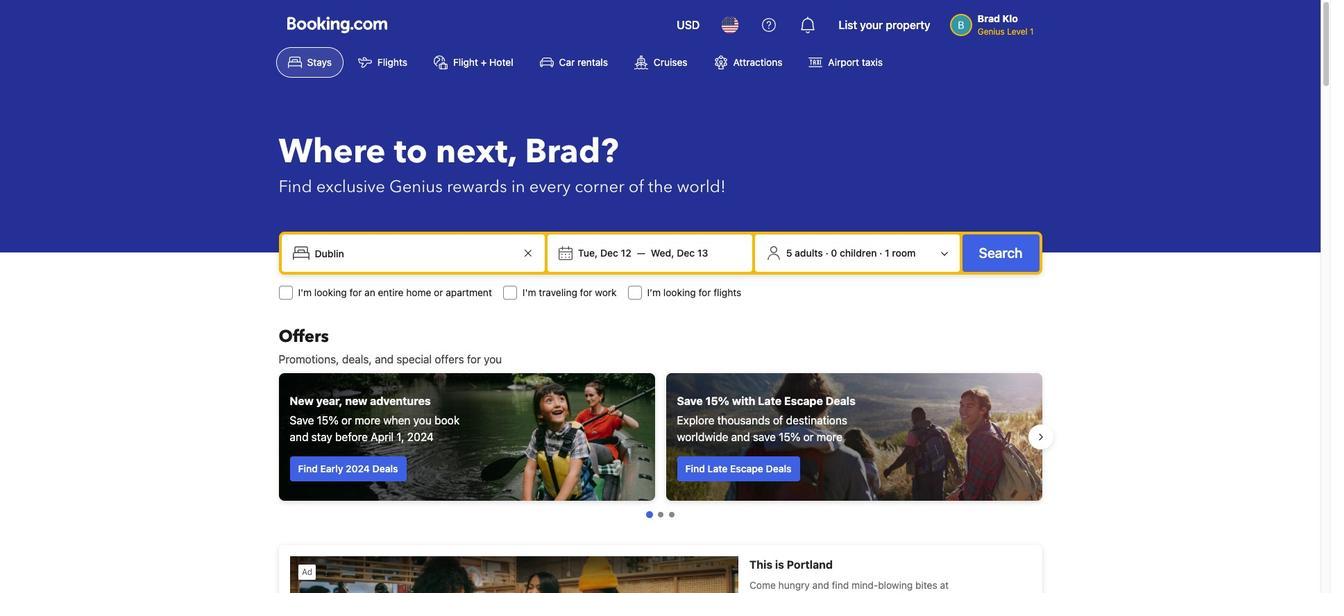 Task type: locate. For each thing, give the bounding box(es) containing it.
and right deals,
[[375, 353, 394, 366]]

0 horizontal spatial of
[[629, 176, 645, 199]]

and for or
[[290, 431, 309, 444]]

for for flights
[[699, 287, 711, 299]]

0 horizontal spatial save
[[290, 415, 314, 427]]

offers
[[435, 353, 464, 366]]

2 vertical spatial or
[[804, 431, 814, 444]]

looking right i'm
[[664, 287, 696, 299]]

more up april
[[355, 415, 381, 427]]

where to next, brad? find exclusive genius rewards in every corner of the world!
[[279, 129, 726, 199]]

save up explore
[[677, 395, 703, 408]]

escape up destinations
[[785, 395, 823, 408]]

0 vertical spatial 1
[[1030, 26, 1034, 37]]

you
[[484, 353, 502, 366], [414, 415, 432, 427]]

find inside where to next, brad? find exclusive genius rewards in every corner of the world!
[[279, 176, 312, 199]]

more inside save 15% with late escape deals explore thousands of destinations worldwide and save 15% or more
[[817, 431, 843, 444]]

group of friends hiking in the mountains on a sunny day image
[[666, 374, 1043, 501]]

save
[[677, 395, 703, 408], [290, 415, 314, 427]]

0 vertical spatial escape
[[785, 395, 823, 408]]

1 horizontal spatial 2024
[[407, 431, 434, 444]]

1 horizontal spatial of
[[773, 415, 784, 427]]

flight
[[453, 56, 478, 68]]

0 horizontal spatial genius
[[390, 176, 443, 199]]

i'm left traveling
[[523, 287, 536, 299]]

or for apartment
[[434, 287, 443, 299]]

your account menu brad klo genius level 1 element
[[950, 6, 1040, 38]]

5 adults · 0 children · 1 room
[[787, 247, 916, 259]]

0 horizontal spatial 1
[[885, 247, 890, 259]]

2 dec from the left
[[677, 247, 695, 259]]

find
[[279, 176, 312, 199], [298, 463, 318, 475], [686, 463, 705, 475]]

for left 'flights'
[[699, 287, 711, 299]]

0 horizontal spatial you
[[414, 415, 432, 427]]

1 left room
[[885, 247, 890, 259]]

i'm
[[298, 287, 312, 299], [523, 287, 536, 299]]

15% up stay
[[317, 415, 339, 427]]

cruises
[[654, 56, 688, 68]]

i'm traveling for work
[[523, 287, 617, 299]]

attractions link
[[702, 47, 795, 78]]

1 vertical spatial 1
[[885, 247, 890, 259]]

and down thousands
[[732, 431, 751, 444]]

0 vertical spatial more
[[355, 415, 381, 427]]

save inside save 15% with late escape deals explore thousands of destinations worldwide and save 15% or more
[[677, 395, 703, 408]]

·
[[826, 247, 829, 259], [880, 247, 883, 259]]

· right children
[[880, 247, 883, 259]]

deals up destinations
[[826, 395, 856, 408]]

world!
[[677, 176, 726, 199]]

you inside the offers promotions, deals, and special offers for you
[[484, 353, 502, 366]]

—
[[637, 247, 646, 259]]

0 horizontal spatial deals
[[373, 463, 398, 475]]

0 horizontal spatial more
[[355, 415, 381, 427]]

1 horizontal spatial 1
[[1030, 26, 1034, 37]]

offers promotions, deals, and special offers for you
[[279, 326, 502, 366]]

before
[[335, 431, 368, 444]]

1 vertical spatial 15%
[[317, 415, 339, 427]]

new
[[290, 395, 314, 408]]

progress bar
[[646, 512, 675, 519]]

of up the save
[[773, 415, 784, 427]]

next,
[[436, 129, 517, 175]]

early
[[321, 463, 343, 475]]

or up before
[[342, 415, 352, 427]]

you left "book"
[[414, 415, 432, 427]]

escape down the save
[[731, 463, 764, 475]]

late right with
[[758, 395, 782, 408]]

of inside save 15% with late escape deals explore thousands of destinations worldwide and save 15% or more
[[773, 415, 784, 427]]

airport taxis link
[[797, 47, 895, 78]]

for left the work
[[580, 287, 593, 299]]

flight + hotel
[[453, 56, 514, 68]]

1,
[[397, 431, 405, 444]]

for
[[350, 287, 362, 299], [580, 287, 593, 299], [699, 287, 711, 299], [467, 353, 481, 366]]

flights
[[714, 287, 742, 299]]

2024
[[407, 431, 434, 444], [346, 463, 370, 475]]

late down worldwide
[[708, 463, 728, 475]]

for right the offers
[[467, 353, 481, 366]]

1 vertical spatial escape
[[731, 463, 764, 475]]

0 vertical spatial late
[[758, 395, 782, 408]]

1 horizontal spatial late
[[758, 395, 782, 408]]

thousands
[[718, 415, 771, 427]]

0 vertical spatial 2024
[[407, 431, 434, 444]]

1 inside brad klo genius level 1
[[1030, 26, 1034, 37]]

and for explore
[[732, 431, 751, 444]]

1 vertical spatial genius
[[390, 176, 443, 199]]

2024 right early
[[346, 463, 370, 475]]

genius inside brad klo genius level 1
[[978, 26, 1005, 37]]

0 horizontal spatial ·
[[826, 247, 829, 259]]

1 horizontal spatial dec
[[677, 247, 695, 259]]

1 vertical spatial of
[[773, 415, 784, 427]]

· left 0
[[826, 247, 829, 259]]

1 horizontal spatial ·
[[880, 247, 883, 259]]

1 right 'level'
[[1030, 26, 1034, 37]]

2024 inside the new year, new adventures save 15% or more when you book and stay before april 1, 2024
[[407, 431, 434, 444]]

1 looking from the left
[[315, 287, 347, 299]]

save down new
[[290, 415, 314, 427]]

13
[[698, 247, 709, 259]]

or inside the new year, new adventures save 15% or more when you book and stay before april 1, 2024
[[342, 415, 352, 427]]

deals,
[[342, 353, 372, 366]]

looking left an
[[315, 287, 347, 299]]

0 vertical spatial of
[[629, 176, 645, 199]]

0 vertical spatial genius
[[978, 26, 1005, 37]]

0 vertical spatial save
[[677, 395, 703, 408]]

1 horizontal spatial more
[[817, 431, 843, 444]]

every
[[530, 176, 571, 199]]

2 looking from the left
[[664, 287, 696, 299]]

1 vertical spatial or
[[342, 415, 352, 427]]

i'm for i'm traveling for work
[[523, 287, 536, 299]]

1 horizontal spatial i'm
[[523, 287, 536, 299]]

1 horizontal spatial you
[[484, 353, 502, 366]]

region
[[268, 368, 1054, 507]]

0 horizontal spatial 15%
[[317, 415, 339, 427]]

find down worldwide
[[686, 463, 705, 475]]

1 horizontal spatial deals
[[766, 463, 792, 475]]

apartment
[[446, 287, 492, 299]]

1 inside dropdown button
[[885, 247, 890, 259]]

find for save 15% with late escape deals explore thousands of destinations worldwide and save 15% or more
[[686, 463, 705, 475]]

more
[[355, 415, 381, 427], [817, 431, 843, 444]]

level
[[1008, 26, 1028, 37]]

1 · from the left
[[826, 247, 829, 259]]

genius down the brad
[[978, 26, 1005, 37]]

find left early
[[298, 463, 318, 475]]

or down destinations
[[804, 431, 814, 444]]

0 horizontal spatial 2024
[[346, 463, 370, 475]]

dec
[[601, 247, 619, 259], [677, 247, 695, 259]]

to
[[394, 129, 428, 175]]

2 horizontal spatial and
[[732, 431, 751, 444]]

of left the
[[629, 176, 645, 199]]

1 vertical spatial late
[[708, 463, 728, 475]]

or inside save 15% with late escape deals explore thousands of destinations worldwide and save 15% or more
[[804, 431, 814, 444]]

0 vertical spatial you
[[484, 353, 502, 366]]

find down where
[[279, 176, 312, 199]]

book
[[435, 415, 460, 427]]

deals for new year, new adventures save 15% or more when you book and stay before april 1, 2024
[[373, 463, 398, 475]]

2 i'm from the left
[[523, 287, 536, 299]]

where
[[279, 129, 386, 175]]

deals down april
[[373, 463, 398, 475]]

1 horizontal spatial save
[[677, 395, 703, 408]]

2 horizontal spatial or
[[804, 431, 814, 444]]

0 horizontal spatial i'm
[[298, 287, 312, 299]]

0 vertical spatial or
[[434, 287, 443, 299]]

2 horizontal spatial 15%
[[779, 431, 801, 444]]

2 horizontal spatial deals
[[826, 395, 856, 408]]

more inside the new year, new adventures save 15% or more when you book and stay before april 1, 2024
[[355, 415, 381, 427]]

1 horizontal spatial escape
[[785, 395, 823, 408]]

1 vertical spatial more
[[817, 431, 843, 444]]

car rentals link
[[528, 47, 620, 78]]

looking
[[315, 287, 347, 299], [664, 287, 696, 299]]

1 vertical spatial save
[[290, 415, 314, 427]]

2024 right 1,
[[407, 431, 434, 444]]

and
[[375, 353, 394, 366], [290, 431, 309, 444], [732, 431, 751, 444]]

0 horizontal spatial or
[[342, 415, 352, 427]]

1 horizontal spatial or
[[434, 287, 443, 299]]

or right home
[[434, 287, 443, 299]]

0 horizontal spatial escape
[[731, 463, 764, 475]]

explore
[[677, 415, 715, 427]]

adults
[[795, 247, 823, 259]]

and inside the new year, new adventures save 15% or more when you book and stay before april 1, 2024
[[290, 431, 309, 444]]

an
[[365, 287, 376, 299]]

1 i'm from the left
[[298, 287, 312, 299]]

0 horizontal spatial looking
[[315, 287, 347, 299]]

1 horizontal spatial and
[[375, 353, 394, 366]]

late
[[758, 395, 782, 408], [708, 463, 728, 475]]

+
[[481, 56, 487, 68]]

more down destinations
[[817, 431, 843, 444]]

tue, dec 12 button
[[573, 241, 637, 266]]

15% left with
[[706, 395, 730, 408]]

deals down the save
[[766, 463, 792, 475]]

exclusive
[[317, 176, 385, 199]]

genius down to
[[390, 176, 443, 199]]

0 horizontal spatial dec
[[601, 247, 619, 259]]

and left stay
[[290, 431, 309, 444]]

you right the offers
[[484, 353, 502, 366]]

1 horizontal spatial looking
[[664, 287, 696, 299]]

new year, new adventures save 15% or more when you book and stay before april 1, 2024
[[290, 395, 460, 444]]

worldwide
[[677, 431, 729, 444]]

2 vertical spatial 15%
[[779, 431, 801, 444]]

dec left '13'
[[677, 247, 695, 259]]

0 horizontal spatial and
[[290, 431, 309, 444]]

offers main content
[[268, 326, 1054, 594]]

rewards
[[447, 176, 507, 199]]

i'm up offers
[[298, 287, 312, 299]]

escape inside save 15% with late escape deals explore thousands of destinations worldwide and save 15% or more
[[785, 395, 823, 408]]

traveling
[[539, 287, 578, 299]]

booking.com image
[[287, 17, 387, 33]]

for for work
[[580, 287, 593, 299]]

15% right the save
[[779, 431, 801, 444]]

stays link
[[276, 47, 344, 78]]

escape
[[785, 395, 823, 408], [731, 463, 764, 475]]

0 vertical spatial 15%
[[706, 395, 730, 408]]

or
[[434, 287, 443, 299], [342, 415, 352, 427], [804, 431, 814, 444]]

for left an
[[350, 287, 362, 299]]

and inside save 15% with late escape deals explore thousands of destinations worldwide and save 15% or more
[[732, 431, 751, 444]]

1
[[1030, 26, 1034, 37], [885, 247, 890, 259]]

genius
[[978, 26, 1005, 37], [390, 176, 443, 199]]

find late escape deals
[[686, 463, 792, 475]]

1 horizontal spatial genius
[[978, 26, 1005, 37]]

dec left '12'
[[601, 247, 619, 259]]

of
[[629, 176, 645, 199], [773, 415, 784, 427]]

you inside the new year, new adventures save 15% or more when you book and stay before april 1, 2024
[[414, 415, 432, 427]]

1 vertical spatial you
[[414, 415, 432, 427]]

genius inside where to next, brad? find exclusive genius rewards in every corner of the world!
[[390, 176, 443, 199]]

entire
[[378, 287, 404, 299]]

tue, dec 12 — wed, dec 13
[[578, 247, 709, 259]]

0
[[832, 247, 838, 259]]



Task type: vqa. For each thing, say whether or not it's contained in the screenshot.
'Flight + Hotel' Link at the left
yes



Task type: describe. For each thing, give the bounding box(es) containing it.
flights
[[378, 56, 408, 68]]

home
[[406, 287, 432, 299]]

looking for i'm
[[664, 287, 696, 299]]

car
[[559, 56, 575, 68]]

flight + hotel link
[[422, 47, 525, 78]]

15% inside the new year, new adventures save 15% or more when you book and stay before april 1, 2024
[[317, 415, 339, 427]]

5 adults · 0 children · 1 room button
[[761, 240, 955, 267]]

or for more
[[342, 415, 352, 427]]

12
[[621, 247, 632, 259]]

the
[[649, 176, 673, 199]]

rentals
[[578, 56, 608, 68]]

usd button
[[669, 8, 709, 42]]

promotions,
[[279, 353, 339, 366]]

of inside where to next, brad? find exclusive genius rewards in every corner of the world!
[[629, 176, 645, 199]]

find early 2024 deals link
[[290, 457, 407, 482]]

corner
[[575, 176, 625, 199]]

for inside the offers promotions, deals, and special offers for you
[[467, 353, 481, 366]]

new
[[345, 395, 368, 408]]

find for new year, new adventures save 15% or more when you book and stay before april 1, 2024
[[298, 463, 318, 475]]

progress bar inside the offers main content
[[646, 512, 675, 519]]

list
[[839, 19, 858, 31]]

adventures
[[370, 395, 431, 408]]

special
[[397, 353, 432, 366]]

looking for i'm
[[315, 287, 347, 299]]

property
[[886, 19, 931, 31]]

tue,
[[578, 247, 598, 259]]

for for an
[[350, 287, 362, 299]]

i'm for i'm looking for an entire home or apartment
[[298, 287, 312, 299]]

with
[[732, 395, 756, 408]]

year,
[[316, 395, 343, 408]]

wed,
[[651, 247, 675, 259]]

taxis
[[862, 56, 883, 68]]

1 vertical spatial 2024
[[346, 463, 370, 475]]

cruises link
[[623, 47, 700, 78]]

wed, dec 13 button
[[646, 241, 714, 266]]

0 horizontal spatial late
[[708, 463, 728, 475]]

late inside save 15% with late escape deals explore thousands of destinations worldwide and save 15% or more
[[758, 395, 782, 408]]

stays
[[307, 56, 332, 68]]

in
[[512, 176, 525, 199]]

save 15% with late escape deals explore thousands of destinations worldwide and save 15% or more
[[677, 395, 856, 444]]

deals inside save 15% with late escape deals explore thousands of destinations worldwide and save 15% or more
[[826, 395, 856, 408]]

stay
[[312, 431, 332, 444]]

save
[[753, 431, 776, 444]]

destinations
[[787, 415, 848, 427]]

offers
[[279, 326, 329, 349]]

brad?
[[525, 129, 619, 175]]

brad klo genius level 1
[[978, 12, 1034, 37]]

flights link
[[346, 47, 419, 78]]

find late escape deals link
[[677, 457, 800, 482]]

when
[[384, 415, 411, 427]]

attractions
[[734, 56, 783, 68]]

save inside the new year, new adventures save 15% or more when you book and stay before april 1, 2024
[[290, 415, 314, 427]]

find early 2024 deals
[[298, 463, 398, 475]]

and inside the offers promotions, deals, and special offers for you
[[375, 353, 394, 366]]

your
[[861, 19, 884, 31]]

1 dec from the left
[[601, 247, 619, 259]]

5
[[787, 247, 793, 259]]

i'm looking for an entire home or apartment
[[298, 287, 492, 299]]

deals for save 15% with late escape deals explore thousands of destinations worldwide and save 15% or more
[[766, 463, 792, 475]]

work
[[595, 287, 617, 299]]

list your property link
[[831, 8, 939, 42]]

i'm
[[648, 287, 661, 299]]

room
[[893, 247, 916, 259]]

region containing new year, new adventures
[[268, 368, 1054, 507]]

brad
[[978, 12, 1001, 24]]

list your property
[[839, 19, 931, 31]]

a young girl and woman kayak on a river image
[[279, 374, 655, 501]]

usd
[[677, 19, 700, 31]]

klo
[[1003, 12, 1019, 24]]

i'm looking for flights
[[648, 287, 742, 299]]

car rentals
[[559, 56, 608, 68]]

Where are you going? field
[[309, 241, 520, 266]]

1 horizontal spatial 15%
[[706, 395, 730, 408]]

search
[[980, 245, 1023, 261]]

april
[[371, 431, 394, 444]]

children
[[840, 247, 877, 259]]

2 · from the left
[[880, 247, 883, 259]]

hotel
[[490, 56, 514, 68]]

search button
[[963, 235, 1040, 272]]

airport taxis
[[829, 56, 883, 68]]

airport
[[829, 56, 860, 68]]



